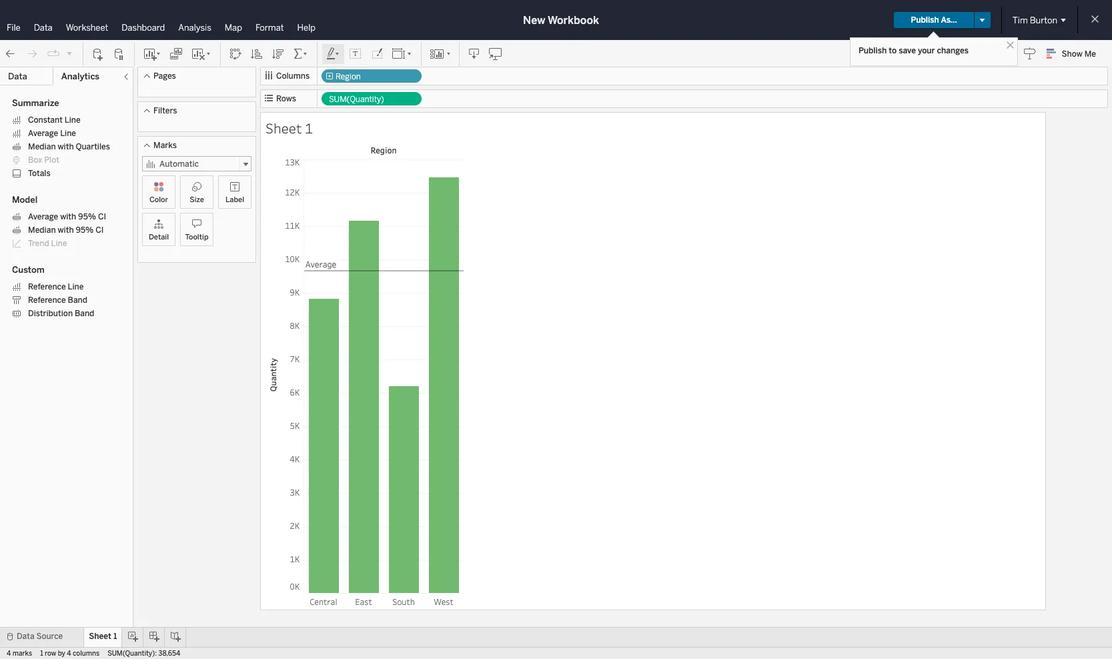 Task type: vqa. For each thing, say whether or not it's contained in the screenshot.
Custom
yes



Task type: describe. For each thing, give the bounding box(es) containing it.
redo image
[[25, 47, 39, 60]]

East, Region. Press Space to toggle selection. Press Escape to go back to the left margin. Use arrow keys to navigate headers text field
[[344, 594, 384, 608]]

clear sheet image
[[191, 47, 212, 60]]

undo image
[[4, 47, 17, 60]]

new data source image
[[91, 47, 105, 60]]

2 vertical spatial data
[[17, 632, 34, 641]]

median for median with quartiles
[[28, 142, 56, 151]]

columns
[[73, 650, 100, 658]]

2 4 from the left
[[67, 650, 71, 658]]

help
[[297, 23, 316, 33]]

as...
[[941, 15, 957, 25]]

analytics
[[61, 71, 100, 81]]

swap rows and columns image
[[229, 47, 242, 60]]

quartiles
[[76, 142, 110, 151]]

with for median with quartiles
[[58, 142, 74, 151]]

reference line
[[28, 282, 84, 292]]

publish as...
[[911, 15, 957, 25]]

2 vertical spatial 1
[[40, 650, 43, 658]]

duplicate image
[[169, 47, 183, 60]]

publish your workbook to edit in tableau desktop image
[[489, 47, 502, 60]]

map
[[225, 23, 242, 33]]

new worksheet image
[[143, 47, 161, 60]]

fit image
[[392, 47, 413, 60]]

reference band
[[28, 296, 87, 305]]

Central, Region. Press Space to toggle selection. Press Escape to go back to the left margin. Use arrow keys to navigate headers text field
[[304, 594, 344, 608]]

show me button
[[1040, 43, 1108, 64]]

line for trend line
[[51, 239, 67, 248]]

with for median with 95% ci
[[58, 225, 74, 235]]

0 horizontal spatial sheet
[[89, 632, 111, 641]]

0 horizontal spatial replay animation image
[[47, 47, 60, 60]]

tooltip
[[185, 233, 209, 241]]

custom
[[12, 265, 45, 275]]

0 vertical spatial sheet
[[265, 119, 302, 137]]

band for reference band
[[68, 296, 87, 305]]

1 horizontal spatial replay animation image
[[65, 49, 73, 57]]

pause auto updates image
[[113, 47, 126, 60]]

average for average with 95% ci
[[28, 212, 58, 221]]

sum(quantity): 38,654
[[108, 650, 180, 658]]

average line
[[28, 129, 76, 138]]

line for average line
[[60, 129, 76, 138]]

publish for publish as...
[[911, 15, 939, 25]]

collapse image
[[122, 73, 130, 81]]

constant line
[[28, 115, 81, 125]]

average for average line
[[28, 129, 58, 138]]

detail
[[149, 233, 169, 241]]

plot
[[44, 155, 59, 165]]

show me
[[1062, 49, 1096, 59]]

distribution band
[[28, 309, 94, 318]]

me
[[1084, 49, 1096, 59]]

South, Region. Press Space to toggle selection. Press Escape to go back to the left margin. Use arrow keys to navigate headers text field
[[384, 594, 424, 608]]

show mark labels image
[[349, 47, 362, 60]]

4 marks
[[7, 650, 32, 658]]

0 vertical spatial data
[[34, 23, 53, 33]]

worksheet
[[66, 23, 108, 33]]

publish to save your changes
[[859, 46, 969, 55]]

95% for median with 95% ci
[[76, 225, 94, 235]]

format workbook image
[[370, 47, 384, 60]]

reference for reference band
[[28, 296, 66, 305]]

publish as... button
[[894, 12, 974, 28]]

line for constant line
[[65, 115, 81, 125]]

show/hide cards image
[[430, 47, 451, 60]]

download image
[[468, 47, 481, 60]]

close image
[[1004, 39, 1017, 51]]

box plot
[[28, 155, 59, 165]]

your
[[918, 46, 935, 55]]

summarize
[[12, 98, 59, 108]]

1 vertical spatial sheet 1
[[89, 632, 117, 641]]



Task type: locate. For each thing, give the bounding box(es) containing it.
sheet 1 up 'columns'
[[89, 632, 117, 641]]

constant
[[28, 115, 63, 125]]

marks
[[153, 141, 177, 150]]

with down average line
[[58, 142, 74, 151]]

1 vertical spatial 95%
[[76, 225, 94, 235]]

columns
[[276, 71, 310, 81]]

0 vertical spatial reference
[[28, 282, 66, 292]]

median
[[28, 142, 56, 151], [28, 225, 56, 235]]

1 vertical spatial sheet
[[89, 632, 111, 641]]

0 horizontal spatial 1
[[40, 650, 43, 658]]

2 average from the top
[[28, 212, 58, 221]]

filters
[[153, 106, 177, 115]]

with for average with 95% ci
[[60, 212, 76, 221]]

region up sum(quantity)
[[336, 72, 361, 81]]

band
[[68, 296, 87, 305], [75, 309, 94, 318]]

38,654
[[158, 650, 180, 658]]

2 vertical spatial with
[[58, 225, 74, 235]]

2 reference from the top
[[28, 296, 66, 305]]

1 vertical spatial publish
[[859, 46, 887, 55]]

ci up median with 95% ci
[[98, 212, 106, 221]]

4
[[7, 650, 11, 658], [67, 650, 71, 658]]

save
[[899, 46, 916, 55]]

1 reference from the top
[[28, 282, 66, 292]]

by
[[58, 650, 65, 658]]

95% down average with 95% ci
[[76, 225, 94, 235]]

0 vertical spatial ci
[[98, 212, 106, 221]]

replay animation image
[[47, 47, 60, 60], [65, 49, 73, 57]]

ci for median with 95% ci
[[96, 225, 104, 235]]

1 vertical spatial 1
[[113, 632, 117, 641]]

0 vertical spatial region
[[336, 72, 361, 81]]

marks. press enter to open the view data window.. use arrow keys to navigate data visualization elements. image
[[304, 157, 464, 594]]

1 horizontal spatial region
[[371, 145, 397, 155]]

marks
[[13, 650, 32, 658]]

label
[[225, 195, 244, 204]]

sorted descending by sum of quantity within region image
[[271, 47, 285, 60]]

1 vertical spatial reference
[[28, 296, 66, 305]]

data
[[34, 23, 53, 33], [8, 71, 27, 81], [17, 632, 34, 641]]

data guide image
[[1023, 47, 1036, 60]]

0 vertical spatial band
[[68, 296, 87, 305]]

sheet down rows
[[265, 119, 302, 137]]

band down reference band
[[75, 309, 94, 318]]

1 vertical spatial data
[[8, 71, 27, 81]]

1 average from the top
[[28, 129, 58, 138]]

pages
[[153, 71, 176, 81]]

average
[[28, 129, 58, 138], [28, 212, 58, 221]]

line down median with 95% ci
[[51, 239, 67, 248]]

source
[[36, 632, 63, 641]]

line
[[65, 115, 81, 125], [60, 129, 76, 138], [51, 239, 67, 248], [68, 282, 84, 292]]

to
[[889, 46, 897, 55]]

band for distribution band
[[75, 309, 94, 318]]

0 vertical spatial median
[[28, 142, 56, 151]]

line up average line
[[65, 115, 81, 125]]

publish
[[911, 15, 939, 25], [859, 46, 887, 55]]

dashboard
[[122, 23, 165, 33]]

workbook
[[548, 14, 599, 26]]

95% for average with 95% ci
[[78, 212, 96, 221]]

1
[[305, 119, 313, 137], [113, 632, 117, 641], [40, 650, 43, 658]]

reference up distribution
[[28, 296, 66, 305]]

burton
[[1030, 15, 1057, 25]]

show
[[1062, 49, 1082, 59]]

trend
[[28, 239, 49, 248]]

sheet
[[265, 119, 302, 137], [89, 632, 111, 641]]

replay animation image up "analytics"
[[65, 49, 73, 57]]

2 horizontal spatial 1
[[305, 119, 313, 137]]

West, Region. Press Space to toggle selection. Press Escape to go back to the left margin. Use arrow keys to navigate headers text field
[[424, 594, 464, 608]]

0 vertical spatial with
[[58, 142, 74, 151]]

publish inside publish as... button
[[911, 15, 939, 25]]

replay animation image right redo icon
[[47, 47, 60, 60]]

1 up sum(quantity):
[[113, 632, 117, 641]]

region
[[336, 72, 361, 81], [371, 145, 397, 155]]

sheet 1 down rows
[[265, 119, 313, 137]]

line up reference band
[[68, 282, 84, 292]]

data down undo icon
[[8, 71, 27, 81]]

median up trend
[[28, 225, 56, 235]]

ci down average with 95% ci
[[96, 225, 104, 235]]

1 horizontal spatial sheet
[[265, 119, 302, 137]]

model
[[12, 195, 37, 205]]

region down sum(quantity)
[[371, 145, 397, 155]]

with up median with 95% ci
[[60, 212, 76, 221]]

1 horizontal spatial sheet 1
[[265, 119, 313, 137]]

95% up median with 95% ci
[[78, 212, 96, 221]]

band up distribution band
[[68, 296, 87, 305]]

data up marks
[[17, 632, 34, 641]]

totals
[[28, 169, 51, 178]]

average down the model
[[28, 212, 58, 221]]

4 left marks
[[7, 650, 11, 658]]

ci
[[98, 212, 106, 221], [96, 225, 104, 235]]

reference up reference band
[[28, 282, 66, 292]]

0 horizontal spatial sheet 1
[[89, 632, 117, 641]]

average with 95% ci
[[28, 212, 106, 221]]

1 horizontal spatial 4
[[67, 650, 71, 658]]

reference
[[28, 282, 66, 292], [28, 296, 66, 305]]

publish for publish to save your changes
[[859, 46, 887, 55]]

1 left row
[[40, 650, 43, 658]]

rows
[[276, 94, 296, 103]]

publish left as...
[[911, 15, 939, 25]]

new workbook
[[523, 14, 599, 26]]

1 vertical spatial region
[[371, 145, 397, 155]]

box
[[28, 155, 42, 165]]

trend line
[[28, 239, 67, 248]]

size
[[190, 195, 204, 204]]

2 median from the top
[[28, 225, 56, 235]]

format
[[255, 23, 284, 33]]

new
[[523, 14, 545, 26]]

tim
[[1012, 15, 1028, 25]]

0 vertical spatial sheet 1
[[265, 119, 313, 137]]

sum(quantity):
[[108, 650, 157, 658]]

1 vertical spatial with
[[60, 212, 76, 221]]

sheet 1
[[265, 119, 313, 137], [89, 632, 117, 641]]

95%
[[78, 212, 96, 221], [76, 225, 94, 235]]

color
[[149, 195, 168, 204]]

file
[[7, 23, 20, 33]]

0 horizontal spatial region
[[336, 72, 361, 81]]

with down average with 95% ci
[[58, 225, 74, 235]]

0 vertical spatial average
[[28, 129, 58, 138]]

average down constant
[[28, 129, 58, 138]]

line for reference line
[[68, 282, 84, 292]]

1 vertical spatial ci
[[96, 225, 104, 235]]

with
[[58, 142, 74, 151], [60, 212, 76, 221], [58, 225, 74, 235]]

1 vertical spatial average
[[28, 212, 58, 221]]

0 vertical spatial 1
[[305, 119, 313, 137]]

1 median from the top
[[28, 142, 56, 151]]

reference for reference line
[[28, 282, 66, 292]]

1 4 from the left
[[7, 650, 11, 658]]

median for median with 95% ci
[[28, 225, 56, 235]]

median with quartiles
[[28, 142, 110, 151]]

0 vertical spatial 95%
[[78, 212, 96, 221]]

analysis
[[178, 23, 211, 33]]

highlight image
[[326, 47, 341, 60]]

median with 95% ci
[[28, 225, 104, 235]]

ci for average with 95% ci
[[98, 212, 106, 221]]

changes
[[937, 46, 969, 55]]

4 right by
[[67, 650, 71, 658]]

0 vertical spatial publish
[[911, 15, 939, 25]]

median up box plot
[[28, 142, 56, 151]]

1 vertical spatial median
[[28, 225, 56, 235]]

data up redo icon
[[34, 23, 53, 33]]

row
[[45, 650, 56, 658]]

sheet up 'columns'
[[89, 632, 111, 641]]

0 horizontal spatial publish
[[859, 46, 887, 55]]

1 row by 4 columns
[[40, 650, 100, 658]]

1 horizontal spatial publish
[[911, 15, 939, 25]]

data source
[[17, 632, 63, 641]]

publish left to in the right of the page
[[859, 46, 887, 55]]

totals image
[[293, 47, 309, 60]]

1 horizontal spatial 1
[[113, 632, 117, 641]]

sorted ascending by sum of quantity within region image
[[250, 47, 263, 60]]

sum(quantity)
[[329, 95, 384, 104]]

tim burton
[[1012, 15, 1057, 25]]

line up median with quartiles
[[60, 129, 76, 138]]

distribution
[[28, 309, 73, 318]]

0 horizontal spatial 4
[[7, 650, 11, 658]]

1 down columns
[[305, 119, 313, 137]]

1 vertical spatial band
[[75, 309, 94, 318]]



